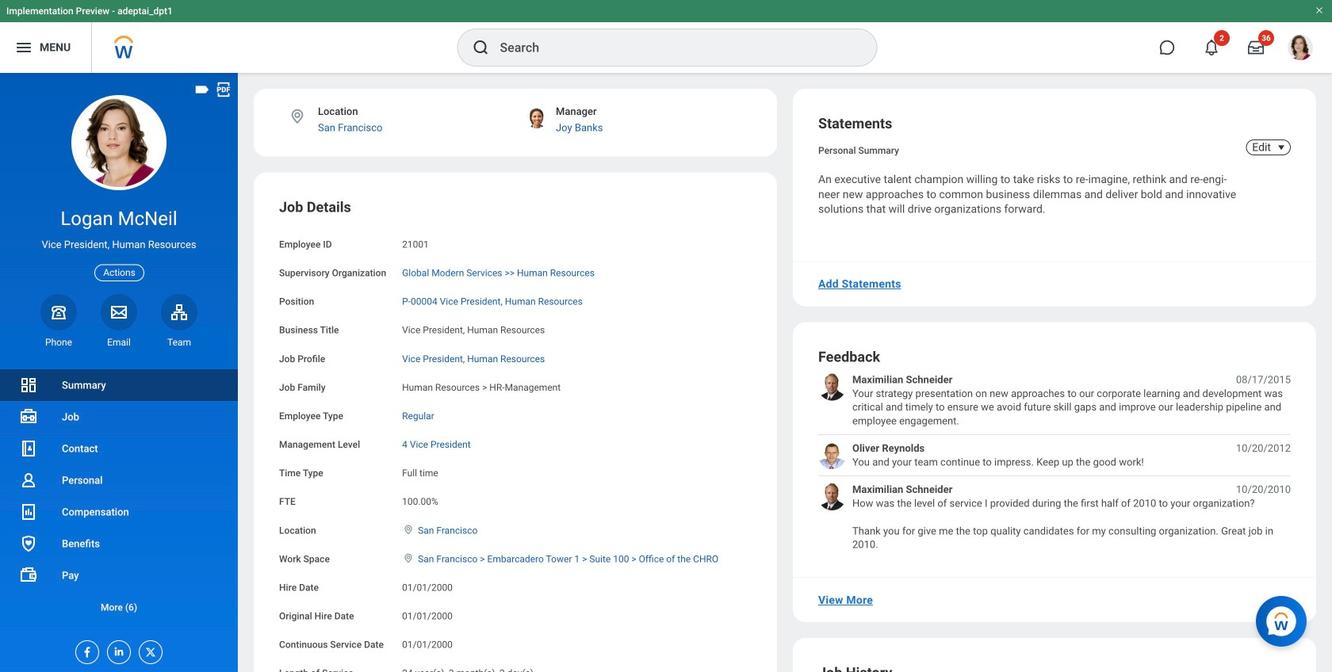 Task type: locate. For each thing, give the bounding box(es) containing it.
mail image
[[109, 303, 128, 322]]

1 employee's photo (maximilian schneider) image from the top
[[818, 373, 846, 401]]

personal image
[[19, 471, 38, 490]]

phone logan mcneil element
[[40, 336, 77, 349]]

notifications large image
[[1204, 40, 1220, 56]]

personal summary element
[[818, 142, 899, 156]]

1 vertical spatial employee's photo (maximilian schneider) image
[[818, 483, 846, 511]]

compensation image
[[19, 503, 38, 522]]

employee's photo (maximilian schneider) image up the employee's photo (oliver reynolds)
[[818, 373, 846, 401]]

employee's photo (maximilian schneider) image down the employee's photo (oliver reynolds)
[[818, 483, 846, 511]]

profile logan mcneil image
[[1288, 35, 1313, 63]]

facebook image
[[76, 642, 94, 659]]

inbox large image
[[1248, 40, 1264, 56]]

1 vertical spatial location image
[[402, 553, 415, 564]]

email logan mcneil element
[[101, 336, 137, 349]]

view team image
[[170, 303, 189, 322]]

employee's photo (maximilian schneider) image
[[818, 373, 846, 401], [818, 483, 846, 511]]

0 vertical spatial employee's photo (maximilian schneider) image
[[818, 373, 846, 401]]

location image
[[289, 108, 306, 125], [402, 553, 415, 564]]

0 vertical spatial location image
[[289, 108, 306, 125]]

search image
[[471, 38, 490, 57]]

location image
[[402, 524, 415, 535]]

team logan mcneil element
[[161, 336, 197, 349]]

0 horizontal spatial location image
[[289, 108, 306, 125]]

banner
[[0, 0, 1332, 73]]

1 horizontal spatial list
[[818, 373, 1291, 552]]

group
[[279, 198, 752, 672]]

list
[[0, 370, 238, 623], [818, 373, 1291, 552]]



Task type: vqa. For each thing, say whether or not it's contained in the screenshot.
sort icon
no



Task type: describe. For each thing, give the bounding box(es) containing it.
summary image
[[19, 376, 38, 395]]

Search Workday  search field
[[500, 30, 844, 65]]

tag image
[[193, 81, 211, 98]]

full time element
[[402, 465, 438, 479]]

view printable version (pdf) image
[[215, 81, 232, 98]]

x image
[[140, 642, 157, 659]]

2 employee's photo (maximilian schneider) image from the top
[[818, 483, 846, 511]]

phone image
[[48, 303, 70, 322]]

linkedin image
[[108, 642, 125, 658]]

employee's photo (oliver reynolds) image
[[818, 442, 846, 469]]

0 horizontal spatial list
[[0, 370, 238, 623]]

justify image
[[14, 38, 33, 57]]

contact image
[[19, 439, 38, 458]]

navigation pane region
[[0, 73, 238, 672]]

pay image
[[19, 566, 38, 585]]

1 horizontal spatial location image
[[402, 553, 415, 564]]

job image
[[19, 408, 38, 427]]

close environment banner image
[[1315, 6, 1324, 15]]

benefits image
[[19, 534, 38, 553]]



